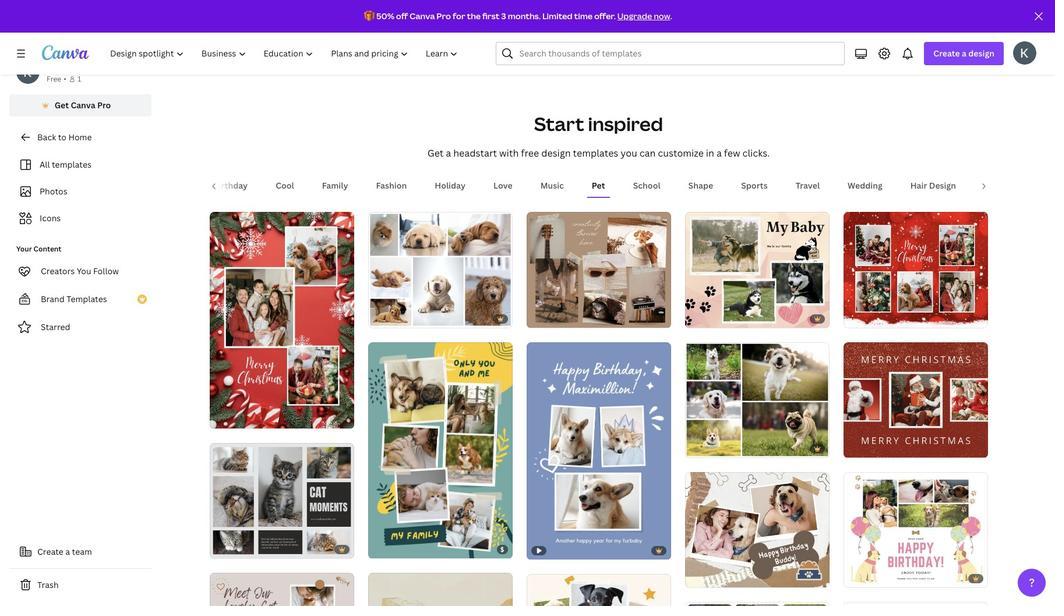Task type: locate. For each thing, give the bounding box(es) containing it.
red festive merry christmas holiday photo collage image
[[210, 212, 354, 429], [844, 212, 988, 328]]

trash
[[37, 580, 59, 591]]

templates down start inspired
[[573, 147, 619, 160]]

templates right all
[[52, 159, 91, 170]]

your content
[[16, 244, 61, 254]]

a inside "dropdown button"
[[962, 48, 967, 59]]

travel
[[796, 180, 820, 191]]

create a design
[[934, 48, 995, 59]]

photos
[[40, 186, 67, 197]]

back to home link
[[9, 126, 152, 149]]

back
[[37, 132, 56, 143]]

a for headstart
[[446, 147, 451, 160]]

top level navigation element
[[103, 42, 468, 65]]

beige minimalist aesthetics pet photo collage image
[[368, 574, 513, 607]]

1 vertical spatial create
[[37, 547, 63, 558]]

create a team button
[[9, 541, 152, 564]]

all
[[40, 159, 50, 170]]

brand
[[41, 294, 65, 305]]

free
[[47, 74, 61, 84]]

None search field
[[496, 42, 845, 65]]

0 horizontal spatial red festive merry christmas holiday photo collage image
[[210, 212, 354, 429]]

wedding
[[848, 180, 883, 191]]

design left kendall parks image
[[969, 48, 995, 59]]

starred link
[[9, 316, 152, 339]]

$
[[500, 546, 504, 555]]

canva down 1
[[71, 100, 95, 111]]

music
[[541, 180, 564, 191]]

create inside button
[[37, 547, 63, 558]]

free •
[[47, 74, 66, 84]]

templates
[[67, 294, 107, 305]]

months.
[[508, 10, 541, 22]]

creators you follow
[[41, 266, 119, 277]]

create
[[934, 48, 960, 59], [37, 547, 63, 558]]

get inside button
[[55, 100, 69, 111]]

colorful cute dog photo collage image
[[685, 342, 830, 458]]

your
[[16, 244, 32, 254]]

0 horizontal spatial design
[[542, 147, 571, 160]]

0 horizontal spatial create
[[37, 547, 63, 558]]

🎁 50% off canva pro for the first 3 months. limited time offer. upgrade now .
[[364, 10, 673, 22]]

all templates
[[40, 159, 91, 170]]

templates
[[573, 147, 619, 160], [52, 159, 91, 170]]

1 horizontal spatial create
[[934, 48, 960, 59]]

sports
[[741, 180, 768, 191]]

customize
[[658, 147, 704, 160]]

0 vertical spatial design
[[969, 48, 995, 59]]

canva right off
[[410, 10, 435, 22]]

offer.
[[594, 10, 616, 22]]

upgrade now button
[[618, 10, 671, 22]]

icons link
[[16, 207, 145, 230]]

can
[[640, 147, 656, 160]]

cool
[[276, 180, 294, 191]]

get up 'holiday'
[[428, 147, 444, 160]]

1 vertical spatial canva
[[71, 100, 95, 111]]

in
[[706, 147, 715, 160]]

school button
[[629, 175, 665, 197]]

get canva pro
[[55, 100, 111, 111]]

1 horizontal spatial get
[[428, 147, 444, 160]]

shaped
[[1010, 180, 1039, 191]]

grey cute pet photo collage image
[[210, 574, 354, 607]]

design
[[969, 48, 995, 59], [542, 147, 571, 160]]

brown ripped paper cute dog bones hbd photo collage image
[[685, 473, 830, 588]]

heart-shaped button
[[980, 175, 1044, 197]]

1 horizontal spatial pro
[[437, 10, 451, 22]]

get
[[55, 100, 69, 111], [428, 147, 444, 160]]

design
[[929, 180, 956, 191]]

simple black and white monochromatic photo collage of pets image
[[844, 603, 988, 607]]

love
[[494, 180, 513, 191]]

trash link
[[9, 574, 152, 597]]

Search search field
[[520, 43, 838, 65]]

0 horizontal spatial get
[[55, 100, 69, 111]]

music button
[[536, 175, 569, 197]]

creators
[[41, 266, 75, 277]]

0 vertical spatial create
[[934, 48, 960, 59]]

1 horizontal spatial red festive merry christmas holiday photo collage image
[[844, 212, 988, 328]]

design right free
[[542, 147, 571, 160]]

•
[[64, 74, 66, 84]]

1 vertical spatial pro
[[97, 100, 111, 111]]

brand templates
[[41, 294, 107, 305]]

personal
[[47, 61, 81, 72]]

0 horizontal spatial templates
[[52, 159, 91, 170]]

pro inside get canva pro button
[[97, 100, 111, 111]]

1 vertical spatial get
[[428, 147, 444, 160]]

shape
[[689, 180, 713, 191]]

0 vertical spatial pro
[[437, 10, 451, 22]]

birthday
[[213, 180, 248, 191]]

upgrade
[[618, 10, 652, 22]]

pro left for
[[437, 10, 451, 22]]

templates inside "link"
[[52, 159, 91, 170]]

canva inside button
[[71, 100, 95, 111]]

🎁
[[364, 10, 375, 22]]

1 vertical spatial design
[[542, 147, 571, 160]]

get down •
[[55, 100, 69, 111]]

0 horizontal spatial pro
[[97, 100, 111, 111]]

follow
[[93, 266, 119, 277]]

pro up back to home "link"
[[97, 100, 111, 111]]

0 vertical spatial get
[[55, 100, 69, 111]]

0 horizontal spatial canva
[[71, 100, 95, 111]]

1 horizontal spatial templates
[[573, 147, 619, 160]]

sports button
[[737, 175, 773, 197]]

icons
[[40, 213, 61, 224]]

travel button
[[791, 175, 825, 197]]

1 red festive merry christmas holiday photo collage image from the left
[[210, 212, 354, 429]]

1 horizontal spatial design
[[969, 48, 995, 59]]

love button
[[489, 175, 517, 197]]

cool button
[[271, 175, 299, 197]]

warm dog pet photo collage image
[[685, 212, 830, 328]]

create inside "dropdown button"
[[934, 48, 960, 59]]

a
[[962, 48, 967, 59], [446, 147, 451, 160], [717, 147, 722, 160], [65, 547, 70, 558]]

2 red festive merry christmas holiday photo collage image from the left
[[844, 212, 988, 328]]

1 horizontal spatial canva
[[410, 10, 435, 22]]

cute dog portraits photo collage image
[[685, 603, 830, 607]]

canva
[[410, 10, 435, 22], [71, 100, 95, 111]]

a inside button
[[65, 547, 70, 558]]



Task type: vqa. For each thing, say whether or not it's contained in the screenshot.
the School
yes



Task type: describe. For each thing, give the bounding box(es) containing it.
shape button
[[684, 175, 718, 197]]

heart-
[[984, 180, 1010, 191]]

inspired
[[588, 111, 663, 137]]

home
[[68, 132, 92, 143]]

get canva pro button
[[9, 94, 152, 117]]

team
[[72, 547, 92, 558]]

pale yellow and pink hbd photo collage for pet image
[[844, 473, 988, 588]]

brown gold aesthetic creativity mood boards photo collage image
[[527, 212, 671, 328]]

hair design
[[911, 180, 956, 191]]

family button
[[317, 175, 353, 197]]

now
[[654, 10, 671, 22]]

off
[[396, 10, 408, 22]]

you
[[77, 266, 91, 277]]

create a design button
[[925, 42, 1004, 65]]

wedding button
[[843, 175, 887, 197]]

to
[[58, 132, 66, 143]]

cute dog adoption photo collage image
[[527, 574, 671, 607]]

limited
[[543, 10, 573, 22]]

few
[[724, 147, 741, 160]]

pet
[[592, 180, 605, 191]]

fashion button
[[372, 175, 412, 197]]

headstart
[[454, 147, 497, 160]]

you
[[621, 147, 637, 160]]

school
[[633, 180, 661, 191]]

heart-shaped
[[984, 180, 1039, 191]]

back to home
[[37, 132, 92, 143]]

0 vertical spatial canva
[[410, 10, 435, 22]]

content
[[34, 244, 61, 254]]

birthday button
[[209, 175, 252, 197]]

start
[[534, 111, 584, 137]]

fashion
[[376, 180, 407, 191]]

pet button
[[587, 175, 610, 197]]

create for create a team
[[37, 547, 63, 558]]

free
[[521, 147, 539, 160]]

with
[[499, 147, 519, 160]]

grey minimalist cat moments photo collage image
[[210, 444, 354, 559]]

hair design button
[[906, 175, 961, 197]]

for
[[453, 10, 465, 22]]

.
[[671, 10, 673, 22]]

design inside "dropdown button"
[[969, 48, 995, 59]]

holiday
[[435, 180, 466, 191]]

a for design
[[962, 48, 967, 59]]

start inspired
[[534, 111, 663, 137]]

kendall parks image
[[1014, 41, 1037, 65]]

green and yellow aesthetic modern pet photo collage image
[[368, 342, 513, 559]]

get a headstart with free design templates you can customize in a few clicks.
[[428, 147, 770, 160]]

photos link
[[16, 181, 145, 203]]

first
[[483, 10, 500, 22]]

create a team
[[37, 547, 92, 558]]

hair
[[911, 180, 928, 191]]

red festive merry christmas holiday photo collage image for grey minimalist cat moments photo collage
[[210, 212, 354, 429]]

create for create a design
[[934, 48, 960, 59]]

holiday button
[[430, 175, 470, 197]]

clicks.
[[743, 147, 770, 160]]

creators you follow link
[[9, 260, 152, 283]]

a for team
[[65, 547, 70, 558]]

1
[[77, 74, 81, 84]]

festive red merry christmas photo collage image
[[844, 342, 988, 458]]

beige cute dogs puppies photo collage image
[[368, 212, 513, 328]]

brand templates link
[[9, 288, 152, 311]]

get for get a headstart with free design templates you can customize in a few clicks.
[[428, 147, 444, 160]]

all templates link
[[16, 154, 145, 176]]

3
[[501, 10, 506, 22]]

the
[[467, 10, 481, 22]]

time
[[574, 10, 593, 22]]

family
[[322, 180, 348, 191]]

starred
[[41, 322, 70, 333]]

50%
[[376, 10, 395, 22]]

get for get canva pro
[[55, 100, 69, 111]]

red festive merry christmas holiday photo collage image for festive red merry christmas photo collage
[[844, 212, 988, 328]]



